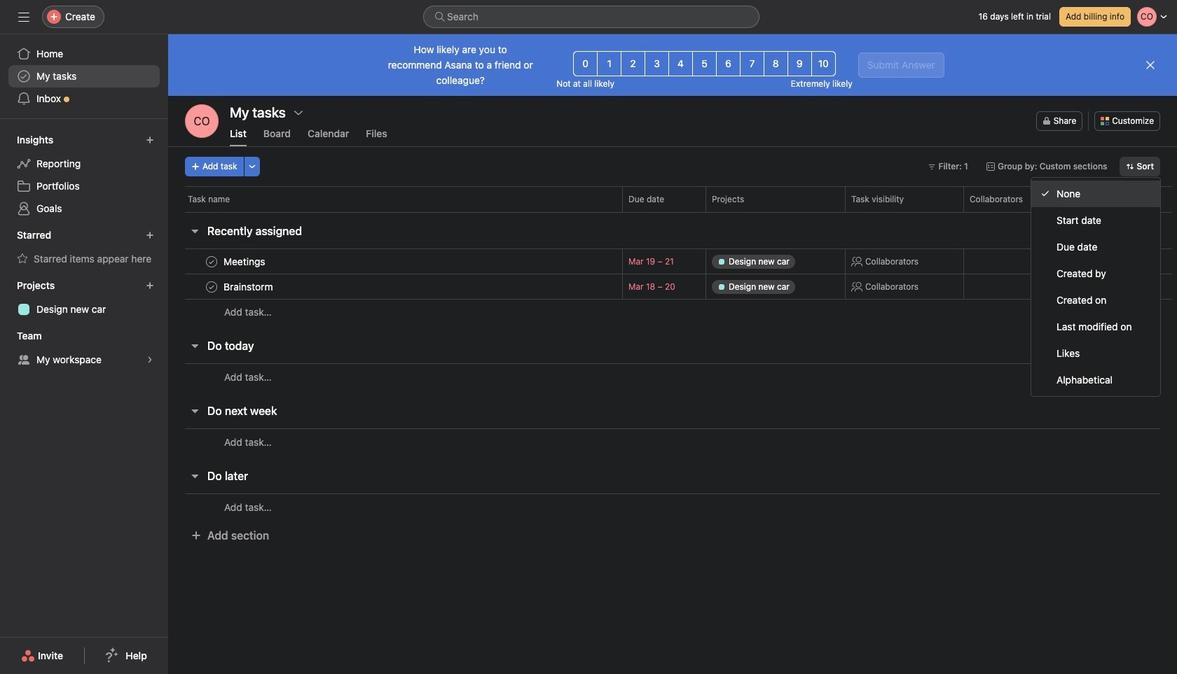 Task type: vqa. For each thing, say whether or not it's contained in the screenshot.
text box
no



Task type: locate. For each thing, give the bounding box(es) containing it.
show options image
[[293, 107, 304, 118]]

mark complete checkbox up mark complete icon
[[203, 253, 220, 270]]

1 mark complete checkbox from the top
[[203, 253, 220, 270]]

collapse task list for this group image
[[189, 226, 200, 237], [189, 341, 200, 352], [189, 471, 200, 482]]

2 mark complete checkbox from the top
[[203, 279, 220, 295]]

0 vertical spatial collapse task list for this group image
[[189, 226, 200, 237]]

collapse task list for this group image
[[189, 406, 200, 417]]

brainstorm cell
[[168, 274, 622, 300]]

row
[[168, 186, 1177, 212], [185, 212, 1172, 213], [168, 249, 1177, 275], [168, 274, 1177, 300], [168, 299, 1177, 325], [168, 364, 1177, 390], [168, 429, 1177, 455], [168, 494, 1177, 521]]

starred element
[[0, 223, 168, 273]]

0 vertical spatial mark complete checkbox
[[203, 253, 220, 270]]

hide sidebar image
[[18, 11, 29, 22]]

option group
[[573, 51, 836, 76]]

mark complete image
[[203, 253, 220, 270]]

mark complete checkbox inside meetings cell
[[203, 253, 220, 270]]

None radio
[[645, 51, 669, 76], [669, 51, 693, 76], [716, 51, 741, 76], [740, 51, 764, 76], [764, 51, 788, 76], [788, 51, 812, 76], [811, 51, 836, 76], [645, 51, 669, 76], [669, 51, 693, 76], [716, 51, 741, 76], [740, 51, 764, 76], [764, 51, 788, 76], [788, 51, 812, 76], [811, 51, 836, 76]]

2 collapse task list for this group image from the top
[[189, 341, 200, 352]]

1 vertical spatial collapse task list for this group image
[[189, 341, 200, 352]]

add items to starred image
[[146, 231, 154, 240]]

collapse task list for this group image right add items to starred icon
[[189, 226, 200, 237]]

column header
[[185, 186, 626, 212]]

1 collapse task list for this group image from the top
[[189, 226, 200, 237]]

Task name text field
[[221, 255, 270, 269]]

mark complete checkbox down mark complete image
[[203, 279, 220, 295]]

see details, my workspace image
[[146, 356, 154, 364]]

3 collapse task list for this group image from the top
[[189, 471, 200, 482]]

mark complete checkbox inside brainstorm cell
[[203, 279, 220, 295]]

list box
[[423, 6, 760, 28]]

header recently assigned tree grid
[[168, 249, 1177, 325]]

new project or portfolio image
[[146, 282, 154, 290]]

None radio
[[573, 51, 598, 76], [597, 51, 622, 76], [621, 51, 645, 76], [692, 51, 717, 76], [573, 51, 598, 76], [597, 51, 622, 76], [621, 51, 645, 76], [692, 51, 717, 76]]

collapse task list for this group image up collapse task list for this group image
[[189, 341, 200, 352]]

2 vertical spatial collapse task list for this group image
[[189, 471, 200, 482]]

collapse task list for this group image down collapse task list for this group image
[[189, 471, 200, 482]]

radio item
[[1032, 181, 1160, 207]]

Mark complete checkbox
[[203, 253, 220, 270], [203, 279, 220, 295]]

teams element
[[0, 324, 168, 374]]

1 vertical spatial mark complete checkbox
[[203, 279, 220, 295]]

view profile settings image
[[185, 104, 219, 138]]



Task type: describe. For each thing, give the bounding box(es) containing it.
mark complete checkbox for task name text box
[[203, 253, 220, 270]]

Task name text field
[[221, 280, 277, 294]]

insights element
[[0, 128, 168, 223]]

more actions image
[[248, 163, 256, 171]]

add field image
[[1066, 196, 1074, 204]]

mark complete checkbox for task name text field
[[203, 279, 220, 295]]

new insights image
[[146, 136, 154, 144]]

dismiss image
[[1145, 60, 1156, 71]]

global element
[[0, 34, 168, 118]]

meetings cell
[[168, 249, 622, 275]]

projects element
[[0, 273, 168, 324]]

mark complete image
[[203, 279, 220, 295]]



